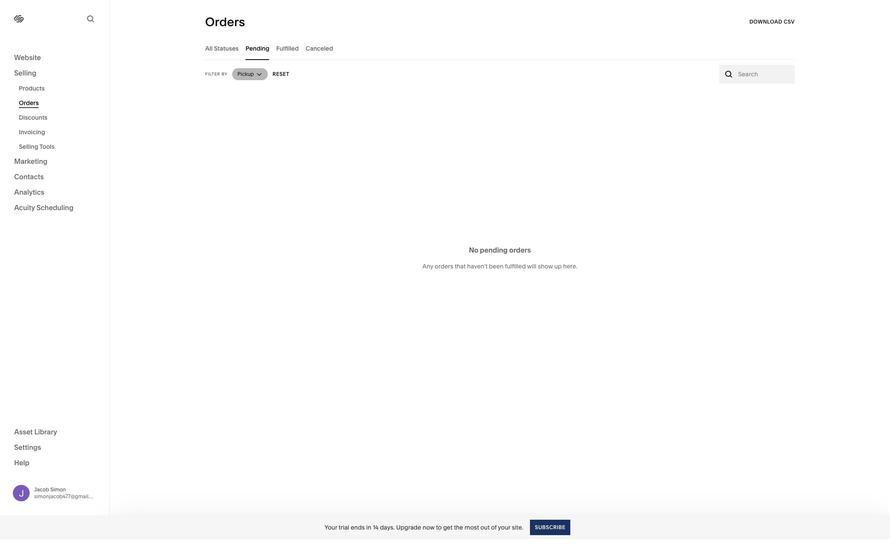 Task type: describe. For each thing, give the bounding box(es) containing it.
site.
[[512, 524, 524, 532]]

canceled button
[[306, 37, 333, 60]]

marketing
[[14, 157, 48, 166]]

subscribe
[[535, 525, 566, 531]]

simon
[[50, 487, 66, 493]]

subscribe button
[[531, 520, 571, 536]]

all statuses
[[205, 44, 239, 52]]

simonjacob477@gmail.com
[[34, 494, 101, 500]]

by
[[222, 72, 228, 76]]

marketing link
[[14, 157, 95, 167]]

out
[[481, 524, 490, 532]]

help link
[[14, 459, 29, 468]]

haven't
[[468, 263, 488, 271]]

csv
[[784, 18, 796, 25]]

reset
[[273, 71, 289, 77]]

reset button
[[273, 67, 289, 82]]

analytics link
[[14, 188, 95, 198]]

acuity scheduling link
[[14, 203, 95, 213]]

filter by
[[205, 72, 228, 76]]

your
[[498, 524, 511, 532]]

website link
[[14, 53, 95, 63]]

pending
[[480, 246, 508, 255]]

up
[[555, 263, 562, 271]]

asset library link
[[14, 428, 95, 438]]

jacob
[[34, 487, 49, 493]]

that
[[455, 263, 466, 271]]

any
[[423, 263, 434, 271]]

analytics
[[14, 188, 44, 197]]

selling link
[[14, 68, 95, 79]]

products link
[[19, 81, 100, 96]]

any orders that haven't been fulfilled will show up here.
[[423, 263, 578, 271]]

0 horizontal spatial orders
[[19, 99, 39, 107]]

fulfilled
[[506, 263, 526, 271]]

contacts
[[14, 173, 44, 181]]

selling for selling
[[14, 69, 36, 77]]

tools
[[40, 143, 55, 151]]

pending
[[246, 44, 270, 52]]

download csv button
[[750, 14, 796, 30]]

Search field
[[739, 70, 791, 79]]

trial
[[339, 524, 350, 532]]

14
[[373, 524, 379, 532]]

website
[[14, 53, 41, 62]]

the
[[454, 524, 464, 532]]

download
[[750, 18, 783, 25]]

upgrade
[[397, 524, 422, 532]]

selling tools link
[[19, 140, 100, 154]]

no pending orders
[[469, 246, 532, 255]]

scheduling
[[37, 204, 74, 212]]



Task type: vqa. For each thing, say whether or not it's contained in the screenshot.
Asset
yes



Task type: locate. For each thing, give the bounding box(es) containing it.
invoicing link
[[19, 125, 100, 140]]

all statuses button
[[205, 37, 239, 60]]

pickup button
[[233, 68, 268, 80]]

days.
[[380, 524, 395, 532]]

orders down products
[[19, 99, 39, 107]]

1 vertical spatial selling
[[19, 143, 38, 151]]

settings
[[14, 444, 41, 452]]

pickup
[[238, 71, 254, 77]]

filter
[[205, 72, 220, 76]]

selling
[[14, 69, 36, 77], [19, 143, 38, 151]]

statuses
[[214, 44, 239, 52]]

your trial ends in 14 days. upgrade now to get the most out of your site.
[[325, 524, 524, 532]]

in
[[367, 524, 372, 532]]

1 horizontal spatial orders
[[205, 15, 245, 29]]

acuity
[[14, 204, 35, 212]]

of
[[492, 524, 497, 532]]

been
[[489, 263, 504, 271]]

ends
[[351, 524, 365, 532]]

jacob simon simonjacob477@gmail.com
[[34, 487, 101, 500]]

asset
[[14, 428, 33, 437]]

fulfilled button
[[277, 37, 299, 60]]

1 vertical spatial orders
[[435, 263, 454, 271]]

tab list
[[205, 37, 796, 60]]

library
[[34, 428, 57, 437]]

asset library
[[14, 428, 57, 437]]

1 vertical spatial orders
[[19, 99, 39, 107]]

contacts link
[[14, 172, 95, 183]]

discounts
[[19, 114, 47, 122]]

orders
[[205, 15, 245, 29], [19, 99, 39, 107]]

will
[[528, 263, 537, 271]]

products
[[19, 85, 45, 92]]

show
[[538, 263, 553, 271]]

orders up the fulfilled
[[510, 246, 532, 255]]

all
[[205, 44, 213, 52]]

tab list containing all statuses
[[205, 37, 796, 60]]

0 vertical spatial orders
[[510, 246, 532, 255]]

canceled
[[306, 44, 333, 52]]

orders up statuses
[[205, 15, 245, 29]]

here.
[[564, 263, 578, 271]]

0 vertical spatial selling
[[14, 69, 36, 77]]

0 horizontal spatial orders
[[435, 263, 454, 271]]

to
[[436, 524, 442, 532]]

discounts link
[[19, 110, 100, 125]]

selling up marketing
[[19, 143, 38, 151]]

settings link
[[14, 443, 95, 453]]

fulfilled
[[277, 44, 299, 52]]

selling down website
[[14, 69, 36, 77]]

1 horizontal spatial orders
[[510, 246, 532, 255]]

orders link
[[19, 96, 100, 110]]

your
[[325, 524, 338, 532]]

selling tools
[[19, 143, 55, 151]]

orders
[[510, 246, 532, 255], [435, 263, 454, 271]]

acuity scheduling
[[14, 204, 74, 212]]

now
[[423, 524, 435, 532]]

pending button
[[246, 37, 270, 60]]

invoicing
[[19, 128, 45, 136]]

orders right any
[[435, 263, 454, 271]]

download csv
[[750, 18, 796, 25]]

0 vertical spatial orders
[[205, 15, 245, 29]]

most
[[465, 524, 479, 532]]

selling for selling tools
[[19, 143, 38, 151]]

get
[[444, 524, 453, 532]]

help
[[14, 459, 29, 468]]

no
[[469, 246, 479, 255]]



